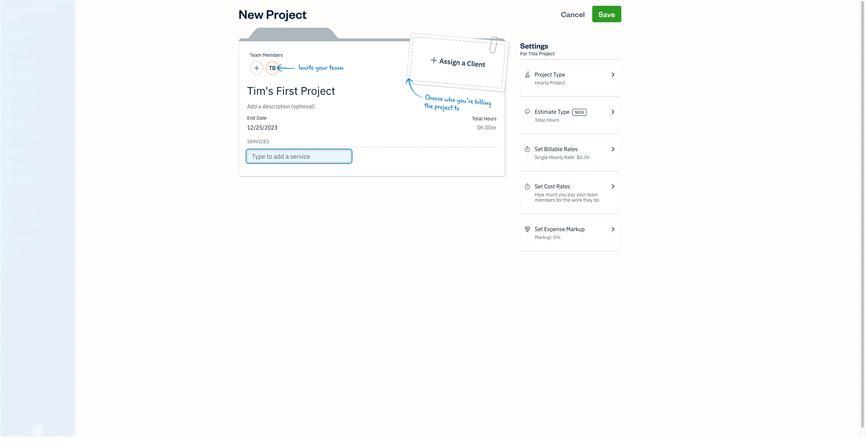 Task type: vqa. For each thing, say whether or not it's contained in the screenshot.
the inside the How Much You Pay Your Team Members For The Work They Do
yes



Task type: locate. For each thing, give the bounding box(es) containing it.
project
[[266, 6, 307, 22], [539, 51, 555, 57], [535, 71, 552, 78], [550, 80, 566, 86]]

services right and
[[25, 222, 41, 227]]

0 vertical spatial services
[[247, 139, 269, 145]]

set cost rates
[[535, 183, 571, 190]]

1 horizontal spatial team
[[250, 52, 262, 58]]

2 chevronright image from the top
[[610, 145, 616, 153]]

2 set from the top
[[535, 183, 543, 190]]

project
[[435, 103, 453, 112]]

billing
[[475, 98, 492, 107]]

0 horizontal spatial settings
[[5, 247, 21, 253]]

1 vertical spatial chevronright image
[[610, 182, 616, 191]]

hours
[[484, 116, 497, 122], [547, 117, 560, 123]]

graveyard
[[5, 6, 29, 13]]

set
[[535, 146, 543, 153], [535, 183, 543, 190], [535, 226, 543, 233]]

connections
[[16, 235, 40, 240]]

1 vertical spatial type
[[558, 108, 570, 115]]

team
[[329, 64, 344, 72], [588, 192, 599, 198]]

0 horizontal spatial team members
[[5, 209, 35, 215]]

1 set from the top
[[535, 146, 543, 153]]

chevronright image
[[610, 108, 616, 116], [610, 145, 616, 153], [610, 225, 616, 233]]

members up tb
[[263, 52, 283, 58]]

0 vertical spatial team members
[[250, 52, 283, 58]]

plus image
[[430, 57, 438, 64]]

save button
[[593, 6, 622, 22]]

team inside how much you pay your team members for the work they do
[[588, 192, 599, 198]]

chevronright image
[[610, 70, 616, 79], [610, 182, 616, 191]]

1 vertical spatial chevronright image
[[610, 145, 616, 153]]

0 horizontal spatial services
[[25, 222, 41, 227]]

new
[[575, 110, 585, 115]]

Project Description text field
[[247, 102, 435, 110]]

Type to add a service text field
[[248, 151, 351, 162]]

new project
[[239, 6, 307, 22]]

team members up tb
[[250, 52, 283, 58]]

type
[[554, 71, 566, 78], [558, 108, 570, 115]]

1 vertical spatial your
[[577, 192, 586, 198]]

members up items and services
[[17, 209, 35, 215]]

hours up hourly budget text box
[[484, 116, 497, 122]]

total up hourly budget text box
[[472, 116, 483, 122]]

pay
[[568, 192, 576, 198]]

your right invite in the left of the page
[[316, 64, 328, 72]]

set up the how
[[535, 183, 543, 190]]

client
[[467, 59, 486, 69]]

bank connections
[[5, 235, 40, 240]]

set billable rates
[[535, 146, 578, 153]]

total hours down estimate at the right of the page
[[535, 117, 560, 123]]

owner
[[5, 14, 19, 19]]

1 vertical spatial set
[[535, 183, 543, 190]]

save
[[599, 9, 616, 19]]

assign
[[439, 56, 461, 67]]

rates
[[564, 146, 578, 153], [557, 183, 571, 190]]

1 chevronright image from the top
[[610, 108, 616, 116]]

rates up you
[[557, 183, 571, 190]]

End date in  format text field
[[247, 124, 331, 131]]

chevronright image for estimate type
[[610, 108, 616, 116]]

hourly down project type
[[535, 80, 549, 86]]

1 vertical spatial services
[[25, 222, 41, 227]]

hourly
[[535, 80, 549, 86], [549, 154, 564, 160]]

choose who you're billing the project to
[[424, 94, 492, 113]]

1 vertical spatial team
[[588, 192, 599, 198]]

cost
[[545, 183, 556, 190]]

chart image
[[4, 163, 13, 170]]

do
[[594, 197, 600, 203]]

0 vertical spatial rates
[[564, 146, 578, 153]]

0 horizontal spatial hours
[[484, 116, 497, 122]]

0 horizontal spatial total
[[472, 116, 483, 122]]

services down end date
[[247, 139, 269, 145]]

team right "work"
[[588, 192, 599, 198]]

cancel button
[[555, 6, 591, 22]]

set up markup:
[[535, 226, 543, 233]]

the right for
[[564, 197, 571, 203]]

timetracking image
[[525, 182, 531, 191]]

1 horizontal spatial team members
[[250, 52, 283, 58]]

rates for set cost rates
[[557, 183, 571, 190]]

settings inside main element
[[5, 247, 21, 253]]

the
[[424, 102, 434, 110], [564, 197, 571, 203]]

1 horizontal spatial the
[[564, 197, 571, 203]]

1 horizontal spatial hourly
[[549, 154, 564, 160]]

:
[[575, 154, 576, 160]]

team members
[[250, 52, 283, 58], [5, 209, 35, 215]]

team
[[250, 52, 262, 58], [5, 209, 16, 215]]

team up project name text box
[[329, 64, 344, 72]]

1 vertical spatial the
[[564, 197, 571, 203]]

estimate type
[[535, 108, 570, 115]]

2 chevronright image from the top
[[610, 182, 616, 191]]

and
[[17, 222, 24, 227]]

0 vertical spatial hourly
[[535, 80, 549, 86]]

cancel
[[561, 9, 585, 19]]

your
[[316, 64, 328, 72], [577, 192, 586, 198]]

3 set from the top
[[535, 226, 543, 233]]

total hours up hourly budget text box
[[472, 116, 497, 122]]

markup:
[[535, 234, 553, 240]]

members inside main element
[[17, 209, 35, 215]]

total down estimate at the right of the page
[[535, 117, 546, 123]]

set for set billable rates
[[535, 146, 543, 153]]

report image
[[4, 178, 13, 184]]

members
[[263, 52, 283, 58], [17, 209, 35, 215]]

type left "new"
[[558, 108, 570, 115]]

set up single
[[535, 146, 543, 153]]

settings for settings for this project
[[521, 41, 549, 50]]

1 vertical spatial rates
[[557, 183, 571, 190]]

0 vertical spatial team
[[250, 52, 262, 58]]

the inside the choose who you're billing the project to
[[424, 102, 434, 110]]

0 horizontal spatial members
[[17, 209, 35, 215]]

rate
[[565, 154, 575, 160]]

1 vertical spatial settings
[[5, 247, 21, 253]]

billable
[[545, 146, 563, 153]]

team up items
[[5, 209, 16, 215]]

a
[[462, 58, 466, 67]]

0%
[[554, 234, 561, 240]]

services inside main element
[[25, 222, 41, 227]]

0 vertical spatial chevronright image
[[610, 70, 616, 79]]

markup
[[567, 226, 585, 233]]

dashboard image
[[4, 30, 13, 37]]

1 horizontal spatial team
[[588, 192, 599, 198]]

2 vertical spatial set
[[535, 226, 543, 233]]

1 chevronright image from the top
[[610, 70, 616, 79]]

1 vertical spatial members
[[17, 209, 35, 215]]

services
[[247, 139, 269, 145], [25, 222, 41, 227]]

0 vertical spatial chevronright image
[[610, 108, 616, 116]]

settings for settings
[[5, 247, 21, 253]]

settings
[[521, 41, 549, 50], [5, 247, 21, 253]]

3 chevronright image from the top
[[610, 225, 616, 233]]

hours down estimate type
[[547, 117, 560, 123]]

choose
[[425, 94, 444, 103]]

total
[[472, 116, 483, 122], [535, 117, 546, 123]]

settings up this
[[521, 41, 549, 50]]

0 horizontal spatial team
[[5, 209, 16, 215]]

1 horizontal spatial total hours
[[535, 117, 560, 123]]

total hours
[[472, 116, 497, 122], [535, 117, 560, 123]]

0 vertical spatial your
[[316, 64, 328, 72]]

how much you pay your team members for the work they do
[[535, 192, 600, 203]]

1 horizontal spatial settings
[[521, 41, 549, 50]]

assign a client button
[[410, 36, 506, 89]]

0 vertical spatial settings
[[521, 41, 549, 50]]

add team member image
[[254, 64, 260, 72]]

team up add team member "image"
[[250, 52, 262, 58]]

2 vertical spatial chevronright image
[[610, 225, 616, 233]]

timetracking image
[[525, 145, 531, 153]]

0 horizontal spatial the
[[424, 102, 434, 110]]

type up hourly project
[[554, 71, 566, 78]]

settings inside settings for this project
[[521, 41, 549, 50]]

rates up rate
[[564, 146, 578, 153]]

team members up and
[[5, 209, 35, 215]]

0 horizontal spatial team
[[329, 64, 344, 72]]

items and services
[[5, 222, 41, 227]]

the left project
[[424, 102, 434, 110]]

0 vertical spatial members
[[263, 52, 283, 58]]

your right pay
[[577, 192, 586, 198]]

chevronright image for set billable rates
[[610, 145, 616, 153]]

markup: 0%
[[535, 234, 561, 240]]

settings down bank
[[5, 247, 21, 253]]

0 vertical spatial the
[[424, 102, 434, 110]]

project image
[[4, 119, 13, 126]]

1 horizontal spatial your
[[577, 192, 586, 198]]

0 vertical spatial set
[[535, 146, 543, 153]]

1 vertical spatial team members
[[5, 209, 35, 215]]

0 vertical spatial type
[[554, 71, 566, 78]]

hourly down set billable rates
[[549, 154, 564, 160]]

invite
[[299, 64, 314, 72]]

1 vertical spatial team
[[5, 209, 16, 215]]

tb
[[269, 65, 276, 71]]



Task type: describe. For each thing, give the bounding box(es) containing it.
work
[[572, 197, 583, 203]]

date
[[257, 115, 267, 121]]

0 horizontal spatial your
[[316, 64, 328, 72]]

1 horizontal spatial services
[[247, 139, 269, 145]]

apps
[[5, 197, 15, 202]]

enterprises
[[30, 6, 57, 13]]

Hourly Budget text field
[[478, 124, 497, 131]]

set for set expense markup
[[535, 226, 543, 233]]

bank
[[5, 235, 15, 240]]

single hourly rate : $0.00
[[535, 154, 590, 160]]

0 vertical spatial team
[[329, 64, 344, 72]]

chevronright image for project type
[[610, 70, 616, 79]]

0 horizontal spatial total hours
[[472, 116, 497, 122]]

team members link
[[2, 206, 73, 218]]

type for estimate type
[[558, 108, 570, 115]]

freshbooks image
[[32, 426, 43, 434]]

who
[[445, 95, 456, 104]]

assign a client
[[439, 56, 486, 69]]

rates for set billable rates
[[564, 146, 578, 153]]

timer image
[[4, 133, 13, 140]]

1 horizontal spatial hours
[[547, 117, 560, 123]]

team inside main element
[[5, 209, 16, 215]]

expense image
[[4, 104, 13, 111]]

hourly project
[[535, 80, 566, 86]]

to
[[454, 104, 460, 113]]

money image
[[4, 148, 13, 155]]

chevronright image for set expense markup
[[610, 225, 616, 233]]

end date
[[247, 115, 267, 121]]

Project Name text field
[[247, 84, 435, 97]]

members
[[535, 197, 556, 203]]

1 vertical spatial hourly
[[549, 154, 564, 160]]

graveyard enterprises owner
[[5, 6, 57, 19]]

estimate
[[535, 108, 557, 115]]

you're
[[457, 96, 474, 106]]

expenses image
[[525, 225, 531, 233]]

set for set cost rates
[[535, 183, 543, 190]]

team members inside main element
[[5, 209, 35, 215]]

invoice image
[[4, 75, 13, 81]]

project type
[[535, 71, 566, 78]]

settings for this project
[[521, 41, 555, 57]]

single
[[535, 154, 548, 160]]

estimate image
[[4, 60, 13, 67]]

projects image
[[525, 70, 531, 79]]

settings link
[[2, 244, 73, 256]]

for
[[521, 51, 528, 57]]

for
[[557, 197, 563, 203]]

payment image
[[4, 89, 13, 96]]

client image
[[4, 45, 13, 52]]

bank connections link
[[2, 232, 73, 244]]

much
[[546, 192, 558, 198]]

how
[[535, 192, 545, 198]]

type for project type
[[554, 71, 566, 78]]

your inside how much you pay your team members for the work they do
[[577, 192, 586, 198]]

main element
[[0, 0, 92, 437]]

the inside how much you pay your team members for the work they do
[[564, 197, 571, 203]]

expense
[[545, 226, 565, 233]]

set expense markup
[[535, 226, 585, 233]]

0 horizontal spatial hourly
[[535, 80, 549, 86]]

they
[[584, 197, 593, 203]]

1 horizontal spatial total
[[535, 117, 546, 123]]

end
[[247, 115, 256, 121]]

chevronright image for set cost rates
[[610, 182, 616, 191]]

1 horizontal spatial members
[[263, 52, 283, 58]]

$0.00
[[577, 154, 590, 160]]

you
[[559, 192, 567, 198]]

project inside settings for this project
[[539, 51, 555, 57]]

items
[[5, 222, 16, 227]]

estimates image
[[525, 108, 531, 116]]

this
[[529, 51, 538, 57]]

invite your team
[[299, 64, 344, 72]]

new
[[239, 6, 264, 22]]

items and services link
[[2, 219, 73, 231]]

apps link
[[2, 194, 73, 206]]



